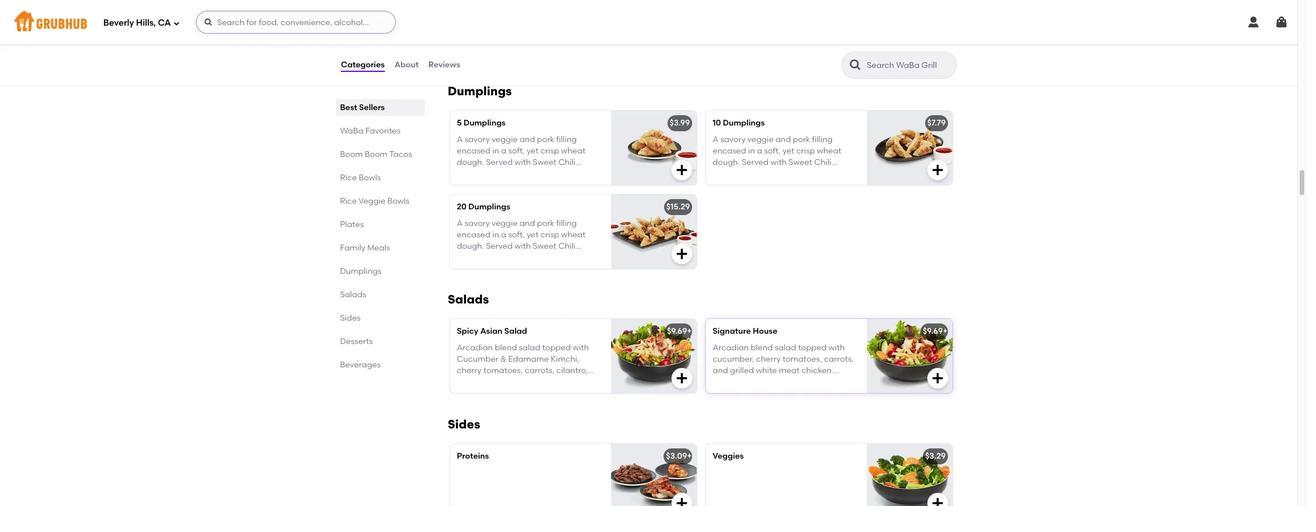 Task type: vqa. For each thing, say whether or not it's contained in the screenshot.
the gift for Redeem a gift card
no



Task type: locate. For each thing, give the bounding box(es) containing it.
bowls up veggie
[[359, 173, 381, 183]]

+ for sides
[[687, 452, 692, 462]]

dough. down 10
[[713, 158, 740, 168]]

in down 5 dumplings
[[493, 146, 499, 156]]

dough. down 20
[[457, 242, 484, 252]]

dumplings right 5
[[464, 118, 506, 128]]

encased down 20 dumplings
[[457, 230, 491, 240]]

a savory veggie and pork filling encased in a soft, yet crisp wheat dough. served with sweet chili dipping sauce. down 20 dumplings
[[457, 219, 586, 263]]

dumplings for 10 dumplings
[[723, 118, 765, 128]]

a savory veggie and pork filling encased in a soft, yet crisp wheat dough. served with sweet chili dipping sauce. down 5 dumplings
[[457, 135, 586, 179]]

savory down 5 dumplings
[[465, 135, 490, 144]]

wheat
[[561, 146, 586, 156], [817, 146, 842, 156], [561, 230, 586, 240]]

served down 20 dumplings
[[486, 242, 513, 252]]

asian
[[480, 327, 503, 337]]

2 rice from the top
[[341, 197, 357, 206]]

plates tab
[[341, 219, 421, 231]]

wheat for 5 dumplings
[[561, 146, 586, 156]]

dumplings down family meals
[[341, 267, 382, 277]]

categories
[[341, 60, 385, 70]]

bowls
[[359, 173, 381, 183], [388, 197, 410, 206]]

0 vertical spatial bowls
[[359, 173, 381, 183]]

tacos
[[390, 150, 413, 159]]

1 rice from the top
[[341, 173, 357, 183]]

reviews button
[[428, 45, 461, 86]]

sauce. for 20 dumplings
[[489, 253, 516, 263]]

sauce. down 10 dumplings
[[745, 169, 772, 179]]

0 vertical spatial rice
[[341, 173, 357, 183]]

encased down 5 dumplings
[[457, 146, 491, 156]]

svg image for 10 dumplings image
[[931, 164, 945, 177]]

Search WaBa Grill search field
[[866, 60, 954, 71]]

salads up spicy
[[448, 293, 489, 307]]

$9.69 + for signature house
[[923, 327, 948, 337]]

svg image
[[1275, 15, 1289, 29], [675, 39, 689, 53], [675, 164, 689, 177], [931, 164, 945, 177], [675, 248, 689, 261], [675, 372, 689, 386], [931, 372, 945, 386], [931, 497, 945, 507]]

dipping down 10 dumplings
[[713, 169, 744, 179]]

salads inside salads tab
[[341, 290, 367, 300]]

dipping
[[457, 169, 488, 179], [713, 169, 744, 179], [457, 253, 488, 263]]

$9.69
[[667, 327, 687, 337], [923, 327, 943, 337]]

sweet
[[533, 158, 557, 168], [789, 158, 813, 168], [533, 242, 557, 252]]

boom down waba favorites tab
[[365, 150, 388, 159]]

chili for 5 dumplings
[[559, 158, 576, 168]]

dumplings right 20
[[469, 202, 511, 212]]

1 horizontal spatial sides
[[448, 418, 480, 432]]

0 horizontal spatial sides
[[341, 314, 361, 323]]

salads up sides tab
[[341, 290, 367, 300]]

dipping for 20
[[457, 253, 488, 263]]

favorites
[[366, 126, 401, 136]]

$3.09
[[666, 452, 687, 462]]

dumplings up 5 dumplings
[[448, 84, 512, 98]]

yet for 10 dumplings
[[783, 146, 795, 156]]

encased for 10
[[713, 146, 747, 156]]

sides up desserts
[[341, 314, 361, 323]]

sauce. for 5 dumplings
[[489, 169, 516, 179]]

dough. down 5 dumplings
[[457, 158, 484, 168]]

waba
[[341, 126, 364, 136]]

dough. for 5
[[457, 158, 484, 168]]

a
[[457, 135, 463, 144], [713, 135, 719, 144], [457, 219, 463, 228]]

1 horizontal spatial $9.69 +
[[923, 327, 948, 337]]

0 horizontal spatial salads
[[341, 290, 367, 300]]

1 $9.69 from the left
[[667, 327, 687, 337]]

dipping down 20
[[457, 253, 488, 263]]

dipping for 10
[[713, 169, 744, 179]]

boom down waba
[[341, 150, 363, 159]]

a savory veggie and pork filling encased in a soft, yet crisp wheat dough. served with sweet chili dipping sauce. for 20 dumplings
[[457, 219, 586, 263]]

$7.79
[[928, 118, 946, 128]]

sauce. down 20 dumplings
[[489, 253, 516, 263]]

crisp
[[541, 146, 560, 156], [797, 146, 816, 156], [541, 230, 560, 240]]

rice left veggie
[[341, 197, 357, 206]]

svg image for 'spicy asian salad' image
[[675, 372, 689, 386]]

served down 10 dumplings
[[742, 158, 769, 168]]

signature
[[713, 327, 751, 337]]

encased for 20
[[457, 230, 491, 240]]

boom boom tacos tab
[[341, 149, 421, 161]]

savory down 10 dumplings
[[721, 135, 746, 144]]

rice
[[341, 173, 357, 183], [341, 197, 357, 206]]

0 horizontal spatial $9.69 +
[[667, 327, 692, 337]]

spicy
[[457, 327, 479, 337]]

20 dumplings image
[[611, 195, 697, 269]]

a down 10 dumplings
[[757, 146, 763, 156]]

in for 10 dumplings
[[749, 146, 755, 156]]

with for 10 dumplings
[[771, 158, 787, 168]]

0 horizontal spatial boom
[[341, 150, 363, 159]]

and
[[520, 135, 535, 144], [776, 135, 791, 144], [520, 219, 535, 228]]

$9.69 for spicy asian salad
[[667, 327, 687, 337]]

dipping up 20
[[457, 169, 488, 179]]

dumplings tab
[[341, 266, 421, 278]]

served
[[486, 158, 513, 168], [742, 158, 769, 168], [486, 242, 513, 252]]

in
[[493, 146, 499, 156], [749, 146, 755, 156], [493, 230, 499, 240]]

yet
[[527, 146, 539, 156], [783, 146, 795, 156], [527, 230, 539, 240]]

5 dumplings
[[457, 118, 506, 128]]

soft, for 10 dumplings
[[765, 146, 781, 156]]

beverly
[[103, 17, 134, 28]]

main navigation navigation
[[0, 0, 1298, 45]]

10
[[713, 118, 721, 128]]

in down 10 dumplings
[[749, 146, 755, 156]]

with
[[515, 158, 531, 168], [771, 158, 787, 168], [515, 242, 531, 252]]

sides tab
[[341, 313, 421, 325]]

sides
[[341, 314, 361, 323], [448, 418, 480, 432]]

dumplings
[[448, 84, 512, 98], [464, 118, 506, 128], [723, 118, 765, 128], [469, 202, 511, 212], [341, 267, 382, 277]]

1 vertical spatial sides
[[448, 418, 480, 432]]

a down 5
[[457, 135, 463, 144]]

waba favorites tab
[[341, 125, 421, 137]]

waba favorites
[[341, 126, 401, 136]]

encased down 10 dumplings
[[713, 146, 747, 156]]

rice up 'rice veggie bowls'
[[341, 173, 357, 183]]

soft,
[[509, 146, 525, 156], [765, 146, 781, 156], [509, 230, 525, 240]]

veggie for 5 dumplings
[[492, 135, 518, 144]]

a down 20 dumplings
[[501, 230, 507, 240]]

dipping for 5
[[457, 169, 488, 179]]

a savory veggie and pork filling encased in a soft, yet crisp wheat dough. served with sweet chili dipping sauce. for 10 dumplings
[[713, 135, 842, 179]]

veggie for 20 dumplings
[[492, 219, 518, 228]]

$9.69 +
[[667, 327, 692, 337], [923, 327, 948, 337]]

pork
[[537, 135, 555, 144], [793, 135, 811, 144], [537, 219, 555, 228]]

filling
[[557, 135, 577, 144], [813, 135, 833, 144], [557, 219, 577, 228]]

signature house
[[713, 327, 778, 337]]

0 horizontal spatial bowls
[[359, 173, 381, 183]]

family meals tab
[[341, 242, 421, 254]]

meals
[[368, 243, 391, 253]]

1 vertical spatial rice
[[341, 197, 357, 206]]

dumplings right 10
[[723, 118, 765, 128]]

a savory veggie and pork filling encased in a soft, yet crisp wheat dough. served with sweet chili dipping sauce.
[[457, 135, 586, 179], [713, 135, 842, 179], [457, 219, 586, 263]]

veggie
[[359, 197, 386, 206]]

1 $9.69 + from the left
[[667, 327, 692, 337]]

bowls right veggie
[[388, 197, 410, 206]]

a down 10
[[713, 135, 719, 144]]

encased
[[457, 146, 491, 156], [713, 146, 747, 156], [457, 230, 491, 240]]

served down 5 dumplings
[[486, 158, 513, 168]]

1 horizontal spatial boom
[[365, 150, 388, 159]]

and for 20 dumplings
[[520, 219, 535, 228]]

rice for rice veggie bowls
[[341, 197, 357, 206]]

veggie down 10 dumplings
[[748, 135, 774, 144]]

savory
[[465, 135, 490, 144], [721, 135, 746, 144], [465, 219, 490, 228]]

search icon image
[[849, 58, 863, 72]]

rice veggie bowls tab
[[341, 195, 421, 207]]

dough. for 20
[[457, 242, 484, 252]]

dough. for 10
[[713, 158, 740, 168]]

in down 20 dumplings
[[493, 230, 499, 240]]

svg image
[[1247, 15, 1261, 29], [204, 18, 213, 27], [173, 20, 180, 27], [675, 497, 689, 507]]

veggie
[[492, 135, 518, 144], [748, 135, 774, 144], [492, 219, 518, 228]]

yet for 20 dumplings
[[527, 230, 539, 240]]

plates
[[341, 220, 364, 230]]

+
[[687, 327, 692, 337], [943, 327, 948, 337], [687, 452, 692, 462]]

svg image for 20 dumplings image
[[675, 248, 689, 261]]

salads
[[341, 290, 367, 300], [448, 293, 489, 307]]

a down 20
[[457, 219, 463, 228]]

a down 5 dumplings
[[501, 146, 507, 156]]

filling for 5 dumplings
[[557, 135, 577, 144]]

a savory veggie and pork filling encased in a soft, yet crisp wheat dough. served with sweet chili dipping sauce. down 10 dumplings
[[713, 135, 842, 179]]

ca
[[158, 17, 171, 28]]

a
[[501, 146, 507, 156], [757, 146, 763, 156], [501, 230, 507, 240]]

a for 5
[[457, 135, 463, 144]]

sauce. for 10 dumplings
[[745, 169, 772, 179]]

sides inside tab
[[341, 314, 361, 323]]

spicy asian salad
[[457, 327, 527, 337]]

best sellers
[[341, 103, 385, 113]]

sauce. up 20 dumplings
[[489, 169, 516, 179]]

wheat for 10 dumplings
[[817, 146, 842, 156]]

0 horizontal spatial $9.69
[[667, 327, 687, 337]]

sauce.
[[489, 169, 516, 179], [745, 169, 772, 179], [489, 253, 516, 263]]

0 vertical spatial sides
[[341, 314, 361, 323]]

1 horizontal spatial $9.69
[[923, 327, 943, 337]]

crisp for 10 dumplings
[[797, 146, 816, 156]]

2 $9.69 + from the left
[[923, 327, 948, 337]]

chili
[[559, 158, 576, 168], [815, 158, 832, 168], [559, 242, 576, 252]]

dough.
[[457, 158, 484, 168], [713, 158, 740, 168], [457, 242, 484, 252]]

savory down 20 dumplings
[[465, 219, 490, 228]]

sides up proteins on the left of the page
[[448, 418, 480, 432]]

chili for 20 dumplings
[[559, 242, 576, 252]]

veggie down 5 dumplings
[[492, 135, 518, 144]]

boom
[[341, 150, 363, 159], [365, 150, 388, 159]]

1 horizontal spatial bowls
[[388, 197, 410, 206]]

veggie down 20 dumplings
[[492, 219, 518, 228]]

2 $9.69 from the left
[[923, 327, 943, 337]]



Task type: describe. For each thing, give the bounding box(es) containing it.
desserts
[[341, 337, 373, 347]]

hills,
[[136, 17, 156, 28]]

served for 20 dumplings
[[486, 242, 513, 252]]

soft, for 20 dumplings
[[509, 230, 525, 240]]

veggies
[[713, 452, 744, 462]]

veggie for 10 dumplings
[[748, 135, 774, 144]]

filling for 20 dumplings
[[557, 219, 577, 228]]

savory for 10
[[721, 135, 746, 144]]

20 dumplings
[[457, 202, 511, 212]]

a savory veggie and pork filling encased in a soft, yet crisp wheat dough. served with sweet chili dipping sauce. for 5 dumplings
[[457, 135, 586, 179]]

served for 10 dumplings
[[742, 158, 769, 168]]

Search for food, convenience, alcohol... search field
[[196, 11, 396, 34]]

pork for 20 dumplings
[[537, 219, 555, 228]]

10 dumplings image
[[867, 111, 953, 185]]

5
[[457, 118, 462, 128]]

desserts tab
[[341, 336, 421, 348]]

rice veggie bowls
[[341, 197, 410, 206]]

signature house image
[[867, 320, 953, 394]]

svg image for the "family sized rice" image on the top of the page
[[675, 39, 689, 53]]

svg image for 5 dumplings image at the top of the page
[[675, 164, 689, 177]]

proteins
[[457, 452, 489, 462]]

1 boom from the left
[[341, 150, 363, 159]]

best
[[341, 103, 358, 113]]

a for 20 dumplings
[[501, 230, 507, 240]]

spicy asian salad image
[[611, 320, 697, 394]]

savory for 20
[[465, 219, 490, 228]]

with for 20 dumplings
[[515, 242, 531, 252]]

reviews
[[429, 60, 460, 70]]

crisp for 20 dumplings
[[541, 230, 560, 240]]

5 dumplings image
[[611, 111, 697, 185]]

categories button
[[341, 45, 386, 86]]

beverages
[[341, 361, 381, 370]]

in for 5 dumplings
[[493, 146, 499, 156]]

svg image for veggies image
[[931, 497, 945, 507]]

proteins image
[[611, 445, 697, 507]]

beverages tab
[[341, 359, 421, 371]]

sweet for 5 dumplings
[[533, 158, 557, 168]]

salads tab
[[341, 289, 421, 301]]

1 vertical spatial bowls
[[388, 197, 410, 206]]

dumplings inside tab
[[341, 267, 382, 277]]

pork for 10 dumplings
[[793, 135, 811, 144]]

boom boom tacos
[[341, 150, 413, 159]]

a for 10 dumplings
[[757, 146, 763, 156]]

rice bowls
[[341, 173, 381, 183]]

$15.29
[[667, 202, 690, 212]]

$9.69 for signature house
[[923, 327, 943, 337]]

with for 5 dumplings
[[515, 158, 531, 168]]

a for 10
[[713, 135, 719, 144]]

about
[[395, 60, 419, 70]]

savory for 5
[[465, 135, 490, 144]]

2 boom from the left
[[365, 150, 388, 159]]

$3.29
[[926, 452, 946, 462]]

dumplings for 20 dumplings
[[469, 202, 511, 212]]

svg image for signature house image
[[931, 372, 945, 386]]

soft, for 5 dumplings
[[509, 146, 525, 156]]

yet for 5 dumplings
[[527, 146, 539, 156]]

1 horizontal spatial salads
[[448, 293, 489, 307]]

and for 5 dumplings
[[520, 135, 535, 144]]

family meals
[[341, 243, 391, 253]]

rice bowls tab
[[341, 172, 421, 184]]

$3.09 +
[[666, 452, 692, 462]]

10 dumplings
[[713, 118, 765, 128]]

family sized rice image
[[611, 0, 697, 61]]

20
[[457, 202, 467, 212]]

rice for rice bowls
[[341, 173, 357, 183]]

a for 5 dumplings
[[501, 146, 507, 156]]

svg image inside main navigation 'navigation'
[[1275, 15, 1289, 29]]

served for 5 dumplings
[[486, 158, 513, 168]]

about button
[[394, 45, 419, 86]]

family
[[341, 243, 366, 253]]

chili for 10 dumplings
[[815, 158, 832, 168]]

and for 10 dumplings
[[776, 135, 791, 144]]

$3.99
[[670, 118, 690, 128]]

a for 20
[[457, 219, 463, 228]]

sweet for 10 dumplings
[[789, 158, 813, 168]]

crisp for 5 dumplings
[[541, 146, 560, 156]]

dumplings for 5 dumplings
[[464, 118, 506, 128]]

wheat for 20 dumplings
[[561, 230, 586, 240]]

sweet for 20 dumplings
[[533, 242, 557, 252]]

best sellers tab
[[341, 102, 421, 114]]

+ for salads
[[687, 327, 692, 337]]

$9.69 + for spicy asian salad
[[667, 327, 692, 337]]

salad
[[505, 327, 527, 337]]

in for 20 dumplings
[[493, 230, 499, 240]]

sellers
[[360, 103, 385, 113]]

veggies image
[[867, 445, 953, 507]]

house
[[753, 327, 778, 337]]

encased for 5
[[457, 146, 491, 156]]

filling for 10 dumplings
[[813, 135, 833, 144]]

beverly hills, ca
[[103, 17, 171, 28]]

pork for 5 dumplings
[[537, 135, 555, 144]]



